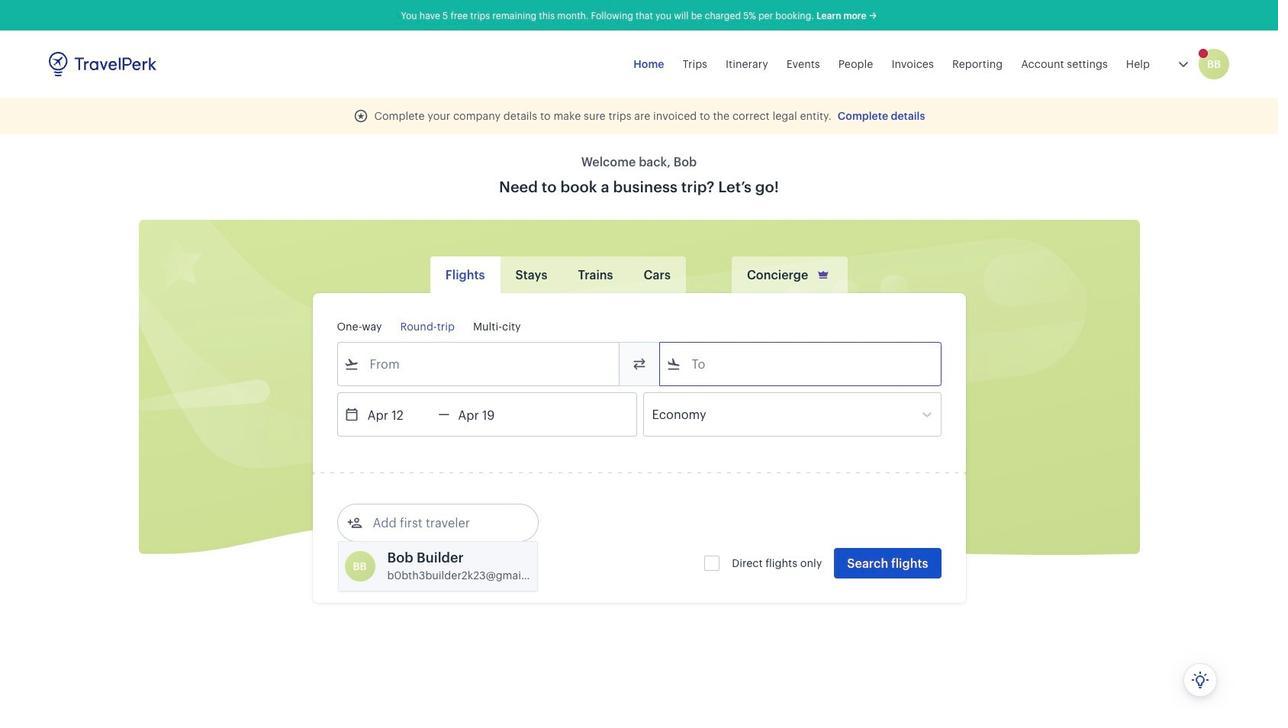 Task type: describe. For each thing, give the bounding box(es) containing it.
Return text field
[[450, 393, 529, 436]]

Depart text field
[[359, 393, 439, 436]]

From search field
[[359, 352, 599, 376]]



Task type: locate. For each thing, give the bounding box(es) containing it.
To search field
[[681, 352, 921, 376]]

Add first traveler search field
[[362, 511, 521, 535]]



